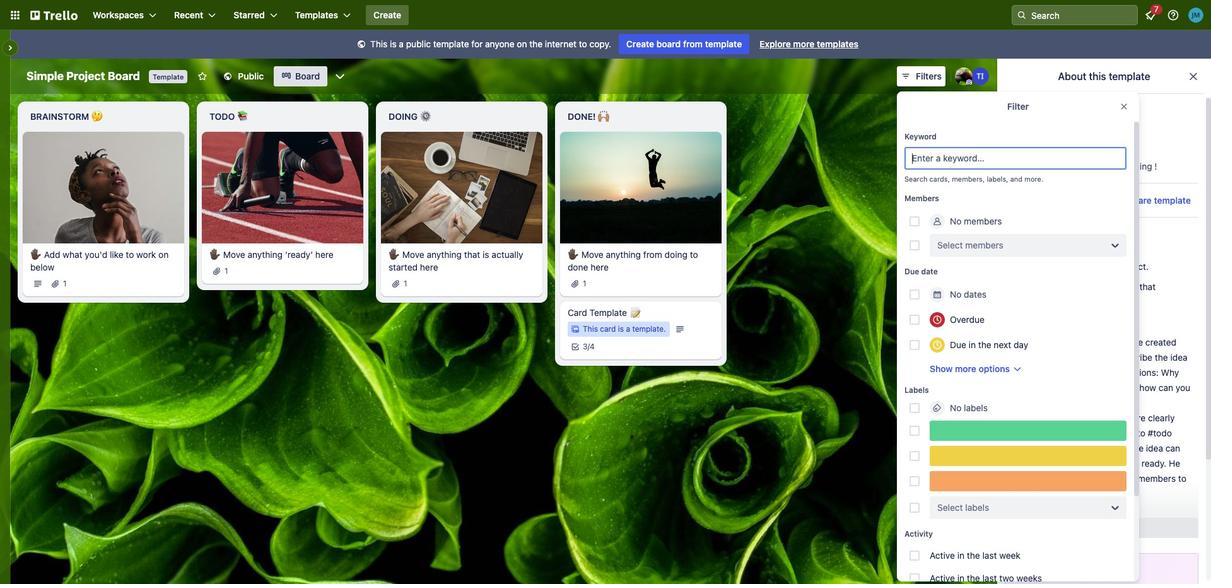 Task type: describe. For each thing, give the bounding box(es) containing it.
the left next
[[979, 340, 992, 350]]

'ready'
[[285, 249, 313, 260]]

the up active in the last two weeks
[[967, 550, 981, 561]]

and
[[1011, 175, 1023, 183]]

public button
[[215, 66, 271, 86]]

you'd
[[85, 249, 107, 260]]

create for create board from template
[[627, 38, 654, 49]]

explore
[[760, 38, 791, 49]]

filter
[[1008, 101, 1029, 112]]

on for anyone
[[517, 38, 527, 49]]

2 vertical spatial on
[[1098, 261, 1108, 272]]

simple board to start on a project.
[[1010, 261, 1149, 272]]

board for simple
[[1040, 261, 1064, 272]]

✋🏿 move anything that is actually started here link
[[389, 248, 535, 274]]

due for due in the next day
[[950, 340, 967, 350]]

TODO 📚 text field
[[202, 107, 364, 127]]

is,
[[1128, 382, 1138, 393]]

3 / 4
[[583, 342, 595, 351]]

primary element
[[0, 0, 1212, 30]]

template inside button
[[1155, 195, 1191, 205]]

last for week
[[983, 550, 997, 561]]

search cards, members, labels, and more.
[[905, 175, 1044, 183]]

each list can hold items (cards) that represent ideas or tasks.
[[1010, 281, 1156, 305]]

🤔 inside text box
[[91, 111, 103, 122]]

next
[[994, 340, 1012, 350]]

workspaces button
[[85, 5, 164, 25]]

color: yellow, title: none element
[[930, 446, 1127, 466]]

cards,
[[930, 175, 950, 183]]

active for active in the last week
[[930, 550, 955, 561]]

can up join. on the bottom right of page
[[1026, 473, 1040, 484]]

is left public
[[390, 38, 397, 49]]

activity
[[905, 529, 933, 539]]

in for active in the last two weeks
[[958, 573, 965, 584]]

template right public
[[433, 38, 469, 49]]

#doing
[[1060, 458, 1089, 469]]

owner
[[1093, 443, 1118, 454]]

here
[[1049, 352, 1068, 363]]

7 notifications image
[[1144, 8, 1159, 23]]

close popover image
[[1120, 102, 1130, 112]]

anything for from
[[606, 249, 641, 260]]

idea inside : once the ideas are clearly defined, the task can move to #todo stage. here, the owner of the idea can move to #doing once s/he is ready. he can also wait a bit for other members to join.
[[1147, 443, 1164, 454]]

a down 📝
[[626, 324, 630, 334]]

describe
[[1118, 352, 1153, 363]]

no labels
[[950, 403, 988, 413]]

the right once
[[1094, 413, 1107, 423]]

✋🏿 move anything from doing to done here
[[568, 249, 698, 272]]

1 for ✋🏿 move anything from doing to done here
[[583, 279, 587, 288]]

the right the of
[[1131, 443, 1144, 454]]

wish
[[1043, 382, 1061, 393]]

4
[[590, 342, 595, 351]]

due in the next day
[[950, 340, 1029, 350]]

are inside : once the ideas are clearly defined, the task can move to #todo stage. here, the owner of the idea can move to #doing once s/he is ready. he can also wait a bit for other members to join.
[[1133, 413, 1146, 423]]

card template 📝 link
[[568, 306, 714, 319]]

back to home image
[[30, 5, 78, 25]]

are inside : ideas are created here. here people can describe the idea following three simple questions: why you wish to do it, what it is, how can you do it.
[[1131, 337, 1144, 348]]

1 horizontal spatial board
[[295, 71, 320, 81]]

public
[[406, 38, 431, 49]]

✋🏿 move anything that is actually started here
[[389, 249, 524, 272]]

this for this card is a template.
[[583, 324, 598, 334]]

1 vertical spatial templates
[[1057, 567, 1105, 579]]

to inside "✋🏿 move anything from doing to done here"
[[690, 249, 698, 260]]

0 vertical spatial template
[[153, 73, 184, 81]]

keyword
[[905, 132, 937, 141]]

#todo
[[1148, 428, 1172, 439]]

labels for select labels
[[966, 502, 990, 513]]

project.
[[1118, 261, 1149, 272]]

can down why
[[1159, 382, 1174, 393]]

work
[[136, 249, 156, 260]]

no dates
[[950, 289, 987, 300]]

done! for done! 🙌🏽
[[568, 111, 596, 122]]

search image
[[1017, 10, 1027, 20]]

day
[[1014, 340, 1029, 350]]

board for create
[[657, 38, 681, 49]]

questions:
[[1117, 367, 1159, 378]]

ideas inside the each list can hold items (cards) that represent ideas or tasks.
[[1052, 294, 1074, 305]]

in for due in the next day
[[969, 340, 976, 350]]

create board from template link
[[619, 34, 750, 54]]

share template button
[[1110, 194, 1191, 207]]

that inside "✋🏿 move anything that is actually started here"
[[464, 249, 480, 260]]

members for select members
[[966, 240, 1004, 251]]

✋🏿 for ✋🏿 move anything that is actually started here
[[389, 249, 400, 260]]

1 horizontal spatial 📚
[[1053, 413, 1065, 423]]

!
[[1155, 161, 1158, 172]]

select for select labels
[[938, 502, 963, 513]]

templates
[[295, 9, 338, 20]]

show for show more options
[[930, 364, 953, 374]]

here for ✋🏿 move anything from doing to done here
[[591, 262, 609, 272]]

anything for 'ready'
[[248, 249, 283, 260]]

card template 📝
[[568, 307, 641, 318]]

2 vertical spatial :
[[1068, 519, 1070, 529]]

no members
[[950, 216, 1003, 227]]

here for ✋🏿 move anything that is actually started here
[[420, 262, 438, 272]]

search
[[905, 175, 928, 183]]

this
[[1090, 71, 1107, 82]]

simple for simple board to start on a project.
[[1010, 261, 1038, 272]]

the inside : ideas are created here. here people can describe the idea following three simple questions: why you wish to do it, what it is, how can you do it.
[[1155, 352, 1169, 363]]

is inside "✋🏿 move anything that is actually started here"
[[483, 249, 489, 260]]

dates
[[964, 289, 987, 300]]

: once the ideas are clearly defined, the task can move to #todo stage. here, the owner of the idea can move to #doing once s/he is ready. he can also wait a bit for other members to join.
[[1026, 413, 1187, 499]]

simple project board
[[27, 69, 140, 83]]

/
[[588, 342, 590, 351]]

hold
[[1064, 281, 1082, 292]]

this for this is a public template for anyone on the internet to copy.
[[370, 38, 388, 49]]

anyone
[[485, 38, 515, 49]]

template up close popover icon
[[1109, 71, 1151, 82]]

🙌🏽 for done! 🙌🏽 : finished
[[1056, 519, 1068, 529]]

show more button
[[1005, 518, 1199, 538]]

🙌🏽 for done! 🙌🏽
[[598, 111, 610, 122]]

list
[[1033, 281, 1044, 292]]

show more options button
[[930, 363, 1023, 375]]

create button
[[366, 5, 409, 25]]

started
[[389, 262, 418, 272]]

actually
[[492, 249, 524, 260]]

members
[[905, 194, 940, 203]]

this member is an admin of this board. image
[[967, 80, 973, 85]]

to inside ✋🏿 add what you'd like to work on below
[[126, 249, 134, 260]]

✋🏿 add what you'd like to work on below link
[[30, 248, 177, 274]]

can up owner
[[1096, 428, 1111, 439]]

recent button
[[167, 5, 224, 25]]

create for create
[[374, 9, 401, 20]]

from inside 'link'
[[683, 38, 703, 49]]

a left public
[[399, 38, 404, 49]]

the left internet
[[530, 38, 543, 49]]

consistency
[[1048, 161, 1098, 172]]

Board name text field
[[20, 66, 146, 86]]

0 vertical spatial for
[[472, 38, 483, 49]]

select for select members
[[938, 240, 963, 251]]

todo 📚 inside text box
[[210, 111, 249, 122]]

idea inside : ideas are created here. here people can describe the idea following three simple questions: why you wish to do it, what it is, how can you do it.
[[1171, 352, 1188, 363]]

dmugisha @dmugisha
[[1048, 131, 1096, 154]]

finished
[[1072, 519, 1107, 529]]

last for two
[[983, 573, 997, 584]]

due date
[[905, 267, 938, 276]]

1 down what in the left top of the page
[[63, 279, 67, 288]]

also
[[1043, 473, 1059, 484]]

ideas inside : once the ideas are clearly defined, the task can move to #todo stage. here, the owner of the idea can move to #doing once s/he is ready. he can also wait a bit for other members to join.
[[1109, 413, 1131, 423]]

card
[[568, 307, 587, 318]]

0 horizontal spatial templates
[[817, 38, 859, 49]]

show for show more
[[1086, 523, 1109, 533]]

on for work
[[158, 249, 169, 260]]

filters button
[[897, 66, 946, 86]]

for inside : once the ideas are clearly defined, the task can move to #todo stage. here, the owner of the idea can move to #doing once s/he is ready. he can also wait a bit for other members to join.
[[1101, 473, 1112, 484]]

explore more templates
[[760, 38, 859, 49]]

it,
[[1087, 382, 1095, 393]]

template.
[[633, 324, 666, 334]]

brainstorm 🤔 inside text box
[[30, 111, 103, 122]]

recent
[[174, 9, 203, 20]]

filters
[[916, 71, 942, 81]]

star or unstar board image
[[198, 71, 208, 81]]

s/he
[[1114, 458, 1131, 469]]

active in the last week
[[930, 550, 1021, 561]]

1 vertical spatial 🤔
[[1088, 337, 1099, 348]]

📝
[[630, 307, 641, 318]]

2 you from the left
[[1176, 382, 1191, 393]]

in for active in the last week
[[958, 550, 965, 561]]

✋🏿 move anything from doing to done here link
[[568, 248, 714, 274]]

anything for that
[[427, 249, 462, 260]]

dmugisha (dmugisha) image
[[955, 68, 973, 85]]

each
[[1010, 281, 1030, 292]]

overdue
[[950, 314, 985, 325]]



Task type: locate. For each thing, give the bounding box(es) containing it.
done! 🙌🏽 : finished
[[1026, 519, 1107, 529]]

here inside "✋🏿 move anything from doing to done here"
[[591, 262, 609, 272]]

share
[[1128, 195, 1152, 205]]

todo 📚 down the public "button"
[[210, 111, 249, 122]]

simple
[[1088, 367, 1115, 378]]

following
[[1026, 367, 1062, 378]]

0 vertical spatial no
[[950, 216, 962, 227]]

0 vertical spatial more
[[794, 38, 815, 49]]

2 move from the left
[[402, 249, 425, 260]]

the
[[530, 38, 543, 49], [979, 340, 992, 350], [1155, 352, 1169, 363], [1094, 413, 1107, 423], [1061, 428, 1074, 439], [1077, 443, 1091, 454], [1131, 443, 1144, 454], [967, 550, 981, 561], [967, 573, 981, 584]]

this right 'sm' icon
[[370, 38, 388, 49]]

other
[[1114, 473, 1136, 484]]

1 vertical spatial in
[[958, 550, 965, 561]]

✋🏿 inside "✋🏿 move anything that is actually started here"
[[389, 249, 400, 260]]

4 ✋🏿 from the left
[[568, 249, 579, 260]]

0 vertical spatial simple
[[27, 69, 64, 83]]

weeks
[[1017, 573, 1043, 584]]

two
[[1000, 573, 1015, 584]]

simple inside board name text box
[[27, 69, 64, 83]]

jeremy miller (jeremymiller198) image
[[1189, 8, 1204, 23]]

0 vertical spatial active
[[930, 550, 955, 561]]

can
[[1047, 281, 1062, 292], [1101, 352, 1115, 363], [1159, 382, 1174, 393], [1096, 428, 1111, 439], [1166, 443, 1181, 454], [1026, 473, 1040, 484]]

1 no from the top
[[950, 216, 962, 227]]

board inside text box
[[108, 69, 140, 83]]

labels down show more options button
[[964, 403, 988, 413]]

are up describe
[[1131, 337, 1144, 348]]

on inside ✋🏿 add what you'd like to work on below
[[158, 249, 169, 260]]

is right s/he
[[1133, 458, 1140, 469]]

tasks.
[[1087, 294, 1111, 305]]

0 vertical spatial labels
[[964, 403, 988, 413]]

this card is a template.
[[583, 324, 666, 334]]

simple up "each"
[[1010, 261, 1038, 272]]

1 horizontal spatial 🤔
[[1088, 337, 1099, 348]]

on right start
[[1098, 261, 1108, 272]]

last left week at the bottom right of page
[[983, 550, 997, 561]]

of
[[1120, 443, 1129, 454]]

do left the it,
[[1074, 382, 1085, 393]]

1 horizontal spatial brainstorm 🤔
[[1026, 337, 1099, 348]]

related
[[1019, 567, 1055, 579]]

done!
[[568, 111, 596, 122], [1026, 519, 1054, 529]]

0 horizontal spatial anything
[[248, 249, 283, 260]]

1 vertical spatial template
[[590, 307, 627, 318]]

3 no from the top
[[950, 403, 962, 413]]

wait
[[1062, 473, 1078, 484]]

1 horizontal spatial brainstorm
[[1026, 337, 1086, 348]]

from inside "✋🏿 move anything from doing to done here"
[[644, 249, 663, 260]]

add
[[44, 249, 60, 260]]

1 horizontal spatial 🙌🏽
[[1056, 519, 1068, 529]]

ideas
[[1106, 337, 1128, 348]]

todo up defined,
[[1026, 413, 1051, 423]]

1 horizontal spatial for
[[1101, 473, 1112, 484]]

🤔 up people
[[1088, 337, 1099, 348]]

anything inside "✋🏿 move anything from doing to done here"
[[606, 249, 641, 260]]

0 horizontal spatial 📚
[[237, 111, 249, 122]]

stage.
[[1026, 443, 1051, 454]]

do left it.
[[1026, 398, 1036, 408]]

in up active in the last two weeks
[[958, 550, 965, 561]]

color: orange, title: none element
[[930, 471, 1127, 492]]

brainstorm inside text box
[[30, 111, 89, 122]]

template left explore
[[705, 38, 742, 49]]

0 vertical spatial this
[[370, 38, 388, 49]]

this left card
[[583, 324, 598, 334]]

simple
[[27, 69, 64, 83], [1010, 261, 1038, 272]]

: left ideas
[[1102, 337, 1104, 348]]

✋🏿 for ✋🏿 add what you'd like to work on below
[[30, 249, 42, 260]]

🙌🏽 inside text field
[[598, 111, 610, 122]]

doing
[[665, 249, 688, 260]]

1 anything from the left
[[248, 249, 283, 260]]

labels,
[[987, 175, 1009, 183]]

customize views image
[[334, 70, 347, 83]]

the down created
[[1155, 352, 1169, 363]]

1 horizontal spatial template
[[590, 307, 627, 318]]

more left options
[[955, 364, 977, 374]]

1 vertical spatial this
[[583, 324, 598, 334]]

1 vertical spatial do
[[1026, 398, 1036, 408]]

public
[[238, 71, 264, 81]]

sm image
[[355, 38, 368, 51]]

items
[[1084, 281, 1106, 292]]

ideas down the hold
[[1052, 294, 1074, 305]]

0 vertical spatial do
[[1074, 382, 1085, 393]]

1 vertical spatial board
[[1040, 261, 1064, 272]]

represent
[[1010, 294, 1050, 305]]

2 horizontal spatial move
[[582, 249, 604, 260]]

0 vertical spatial are
[[1131, 337, 1144, 348]]

📚
[[237, 111, 249, 122], [1053, 413, 1065, 423]]

1 horizontal spatial from
[[683, 38, 703, 49]]

: inside : once the ideas are clearly defined, the task can move to #todo stage. here, the owner of the idea can move to #doing once s/he is ready. he can also wait a bit for other members to join.
[[1065, 413, 1067, 423]]

simple for simple project board
[[27, 69, 64, 83]]

a left project. in the right top of the page
[[1111, 261, 1116, 272]]

can up simple
[[1101, 352, 1115, 363]]

0 horizontal spatial 🤔
[[91, 111, 103, 122]]

✋🏿 inside "✋🏿 move anything from doing to done here"
[[568, 249, 579, 260]]

options
[[979, 364, 1010, 374]]

: inside : ideas are created here. here people can describe the idea following three simple questions: why you wish to do it, what it is, how can you do it.
[[1102, 337, 1104, 348]]

1 horizontal spatial that
[[1140, 281, 1156, 292]]

0 vertical spatial 📚
[[237, 111, 249, 122]]

a left bit
[[1081, 473, 1085, 484]]

you up it.
[[1026, 382, 1040, 393]]

0 horizontal spatial due
[[905, 267, 920, 276]]

is inside : once the ideas are clearly defined, the task can move to #todo stage. here, the owner of the idea can move to #doing once s/he is ready. he can also wait a bit for other members to join.
[[1133, 458, 1140, 469]]

✋🏿 inside ✋🏿 add what you'd like to work on below
[[30, 249, 42, 260]]

members for no members
[[964, 216, 1003, 227]]

BRAINSTORM 🤔 text field
[[23, 107, 184, 127]]

2 active from the top
[[930, 573, 955, 584]]

1 horizontal spatial this
[[583, 324, 598, 334]]

on right anyone
[[517, 38, 527, 49]]

1 horizontal spatial more
[[955, 364, 977, 374]]

a
[[399, 38, 404, 49], [1111, 261, 1116, 272], [626, 324, 630, 334], [1081, 473, 1085, 484]]

0 horizontal spatial for
[[472, 38, 483, 49]]

idea up why
[[1171, 352, 1188, 363]]

1 vertical spatial todo
[[1026, 413, 1051, 423]]

no for no labels
[[950, 403, 962, 413]]

active down activity
[[930, 550, 955, 561]]

select labels
[[938, 502, 990, 513]]

0 horizontal spatial more
[[794, 38, 815, 49]]

1 horizontal spatial show
[[1086, 523, 1109, 533]]

0 horizontal spatial idea
[[1147, 443, 1164, 454]]

📚 left once
[[1053, 413, 1065, 423]]

1 vertical spatial brainstorm
[[1026, 337, 1086, 348]]

0 vertical spatial 🤔
[[91, 111, 103, 122]]

here
[[315, 249, 334, 260], [420, 262, 438, 272], [591, 262, 609, 272]]

1
[[225, 266, 228, 276], [63, 279, 67, 288], [404, 279, 407, 288], [583, 279, 587, 288]]

idea
[[1171, 352, 1188, 363], [1147, 443, 1164, 454]]

project
[[66, 69, 105, 83]]

that down project. in the right top of the page
[[1140, 281, 1156, 292]]

more right explore
[[794, 38, 815, 49]]

the down task
[[1077, 443, 1091, 454]]

select members
[[938, 240, 1004, 251]]

0 vertical spatial todo
[[210, 111, 235, 122]]

0 horizontal spatial 🙌🏽
[[598, 111, 610, 122]]

brainstorm down board name text box
[[30, 111, 89, 122]]

open information menu image
[[1168, 9, 1180, 21]]

due left date
[[905, 267, 920, 276]]

brainstorm up "here"
[[1026, 337, 1086, 348]]

: left once
[[1065, 413, 1067, 423]]

1 horizontal spatial idea
[[1171, 352, 1188, 363]]

is left actually
[[483, 249, 489, 260]]

more right finished
[[1112, 523, 1133, 533]]

to inside : ideas are created here. here people can describe the idea following three simple questions: why you wish to do it, what it is, how can you do it.
[[1063, 382, 1072, 393]]

1 last from the top
[[983, 550, 997, 561]]

members down no members
[[966, 240, 1004, 251]]

1 horizontal spatial todo 📚
[[1026, 413, 1065, 423]]

0 vertical spatial from
[[683, 38, 703, 49]]

0 vertical spatial :
[[1102, 337, 1104, 348]]

1 vertical spatial for
[[1101, 473, 1112, 484]]

like
[[110, 249, 123, 260]]

move for ✋🏿 move anything from doing to done here
[[582, 249, 604, 260]]

1 ✋🏿 from the left
[[30, 249, 42, 260]]

1 vertical spatial on
[[158, 249, 169, 260]]

0 horizontal spatial move
[[223, 249, 245, 260]]

templates right related
[[1057, 567, 1105, 579]]

1 down done
[[583, 279, 587, 288]]

move
[[1113, 428, 1135, 439], [1026, 458, 1048, 469]]

copy.
[[590, 38, 611, 49]]

people
[[1070, 352, 1098, 363]]

1 vertical spatial idea
[[1147, 443, 1164, 454]]

0 horizontal spatial done!
[[568, 111, 596, 122]]

2 anything from the left
[[427, 249, 462, 260]]

2 no from the top
[[950, 289, 962, 300]]

1 vertical spatial show
[[1086, 523, 1109, 533]]

no left the dates
[[950, 289, 962, 300]]

is right card
[[618, 324, 624, 334]]

move up the of
[[1113, 428, 1135, 439]]

template right share
[[1155, 195, 1191, 205]]

1 active from the top
[[930, 550, 955, 561]]

the up here,
[[1061, 428, 1074, 439]]

template inside card template 📝 link
[[590, 307, 627, 318]]

1 vertical spatial due
[[950, 340, 967, 350]]

once
[[1091, 458, 1111, 469]]

: for 📚
[[1065, 413, 1067, 423]]

1 vertical spatial simple
[[1010, 261, 1038, 272]]

1 down started
[[404, 279, 407, 288]]

0 horizontal spatial todo
[[210, 111, 235, 122]]

0 horizontal spatial from
[[644, 249, 663, 260]]

0 vertical spatial that
[[464, 249, 480, 260]]

2 last from the top
[[983, 573, 997, 584]]

done! 🙌🏽
[[568, 111, 610, 122]]

doing
[[389, 111, 418, 122]]

1 vertical spatial brainstorm 🤔
[[1026, 337, 1099, 348]]

0 horizontal spatial you
[[1026, 382, 1040, 393]]

members,
[[952, 175, 985, 183]]

last
[[983, 550, 997, 561], [983, 573, 997, 584]]

brainstorm 🤔 down board name text box
[[30, 111, 103, 122]]

0 vertical spatial members
[[964, 216, 1003, 227]]

1 horizontal spatial simple
[[1010, 261, 1038, 272]]

2 horizontal spatial anything
[[606, 249, 641, 260]]

0 vertical spatial 🙌🏽
[[598, 111, 610, 122]]

below
[[30, 262, 54, 272]]

template left star or unstar board icon
[[153, 73, 184, 81]]

@dmugisha
[[1048, 143, 1096, 154]]

members down ready.
[[1138, 473, 1176, 484]]

show up no labels
[[930, 364, 953, 374]]

ideas down it
[[1109, 413, 1131, 423]]

can up he
[[1166, 443, 1181, 454]]

what
[[63, 249, 82, 260]]

do
[[1074, 382, 1085, 393], [1026, 398, 1036, 408]]

0 vertical spatial select
[[938, 240, 963, 251]]

todo inside text box
[[210, 111, 235, 122]]

3 ✋🏿 from the left
[[389, 249, 400, 260]]

labels up active in the last week
[[966, 502, 990, 513]]

here right done
[[591, 262, 609, 272]]

template inside 'link'
[[705, 38, 742, 49]]

no up the select members
[[950, 216, 962, 227]]

⚙️
[[420, 111, 431, 122]]

done! inside text field
[[568, 111, 596, 122]]

more.
[[1025, 175, 1044, 183]]

1 horizontal spatial move
[[402, 249, 425, 260]]

it.
[[1038, 398, 1046, 408]]

card
[[600, 324, 616, 334]]

0 vertical spatial move
[[1113, 428, 1135, 439]]

more for templates
[[794, 38, 815, 49]]

1 you from the left
[[1026, 382, 1040, 393]]

DONE! 🙌🏽 text field
[[560, 107, 722, 127]]

to down he
[[1179, 473, 1187, 484]]

1 down ✋🏿 move anything 'ready' here
[[225, 266, 228, 276]]

anything inside "✋🏿 move anything that is actually started here"
[[427, 249, 462, 260]]

idea up ready.
[[1147, 443, 1164, 454]]

3 move from the left
[[582, 249, 604, 260]]

1 vertical spatial select
[[938, 502, 963, 513]]

0 horizontal spatial do
[[1026, 398, 1036, 408]]

done
[[568, 262, 588, 272]]

0 horizontal spatial show
[[930, 364, 953, 374]]

no down 'show more options'
[[950, 403, 962, 413]]

1 for ✋🏿 move anything 'ready' here
[[225, 266, 228, 276]]

1 vertical spatial move
[[1026, 458, 1048, 469]]

due for due date
[[905, 267, 920, 276]]

are left clearly
[[1133, 413, 1146, 423]]

0 horizontal spatial board
[[657, 38, 681, 49]]

move inside "✋🏿 move anything from doing to done here"
[[582, 249, 604, 260]]

created
[[1146, 337, 1177, 348]]

0 vertical spatial due
[[905, 267, 920, 276]]

members inside : once the ideas are clearly defined, the task can move to #todo stage. here, the owner of the idea can move to #doing once s/he is ready. he can also wait a bit for other members to join.
[[1138, 473, 1176, 484]]

📚 down the public "button"
[[237, 111, 249, 122]]

board left customize views 'icon'
[[295, 71, 320, 81]]

move for ✋🏿 move anything 'ready' here
[[223, 249, 245, 260]]

board link
[[274, 66, 328, 86]]

starred
[[234, 9, 265, 20]]

on right work
[[158, 249, 169, 260]]

Enter a keyword… text field
[[905, 147, 1127, 170]]

that inside the each list can hold items (cards) that represent ideas or tasks.
[[1140, 281, 1156, 292]]

due up 'show more options'
[[950, 340, 967, 350]]

0 horizontal spatial on
[[158, 249, 169, 260]]

it
[[1121, 382, 1126, 393]]

:
[[1102, 337, 1104, 348], [1065, 413, 1067, 423], [1068, 519, 1070, 529]]

here inside "✋🏿 move anything that is actually started here"
[[420, 262, 438, 272]]

you down why
[[1176, 382, 1191, 393]]

labels for no labels
[[964, 403, 988, 413]]

select
[[938, 240, 963, 251], [938, 502, 963, 513]]

about
[[1059, 71, 1087, 82]]

here right started
[[420, 262, 438, 272]]

templates right explore
[[817, 38, 859, 49]]

1 vertical spatial 🙌🏽
[[1056, 519, 1068, 529]]

0 vertical spatial brainstorm
[[30, 111, 89, 122]]

board right project
[[108, 69, 140, 83]]

no for no dates
[[950, 289, 962, 300]]

to right 'doing'
[[690, 249, 698, 260]]

everything
[[1110, 161, 1153, 172]]

DOING ⚙️ text field
[[381, 107, 543, 127]]

0 horizontal spatial create
[[374, 9, 401, 20]]

ready.
[[1142, 458, 1167, 469]]

: left finished
[[1068, 519, 1070, 529]]

1 for ✋🏿 move anything that is actually started here
[[404, 279, 407, 288]]

to up "also"
[[1050, 458, 1058, 469]]

0 vertical spatial templates
[[817, 38, 859, 49]]

in up 'show more options'
[[969, 340, 976, 350]]

0 vertical spatial on
[[517, 38, 527, 49]]

1 select from the top
[[938, 240, 963, 251]]

show
[[930, 364, 953, 374], [1086, 523, 1109, 533]]

: for 🤔
[[1102, 337, 1104, 348]]

1 vertical spatial labels
[[966, 502, 990, 513]]

to right like
[[126, 249, 134, 260]]

more for options
[[955, 364, 977, 374]]

that left actually
[[464, 249, 480, 260]]

active for active in the last two weeks
[[930, 573, 955, 584]]

todo down the public "button"
[[210, 111, 235, 122]]

in down active in the last week
[[958, 573, 965, 584]]

three
[[1064, 367, 1086, 378]]

brainstorm 🤔
[[30, 111, 103, 122], [1026, 337, 1099, 348]]

0 vertical spatial done!
[[568, 111, 596, 122]]

last left two
[[983, 573, 997, 584]]

doing ⚙️
[[389, 111, 431, 122]]

color: green, title: none element
[[930, 421, 1127, 441]]

1 move from the left
[[223, 249, 245, 260]]

dmugisha (dmugisha) image
[[1009, 131, 1041, 163]]

active
[[930, 550, 955, 561], [930, 573, 955, 584]]

1 horizontal spatial here
[[420, 262, 438, 272]]

🤔 down project
[[91, 111, 103, 122]]

active down active in the last week
[[930, 573, 955, 584]]

to left copy.
[[579, 38, 587, 49]]

✋🏿 for ✋🏿 move anything from doing to done here
[[568, 249, 579, 260]]

2 ✋🏿 from the left
[[210, 249, 221, 260]]

active in the last two weeks
[[930, 573, 1043, 584]]

1 vertical spatial that
[[1140, 281, 1156, 292]]

done! for done! 🙌🏽 : finished
[[1026, 519, 1054, 529]]

move for ✋🏿 move anything that is actually started here
[[402, 249, 425, 260]]

ideas
[[1052, 294, 1074, 305], [1109, 413, 1131, 423]]

1 horizontal spatial done!
[[1026, 519, 1054, 529]]

1 horizontal spatial todo
[[1026, 413, 1051, 423]]

create inside 'link'
[[627, 38, 654, 49]]

no for no members
[[950, 216, 962, 227]]

about this template
[[1059, 71, 1151, 82]]

to left #todo
[[1138, 428, 1146, 439]]

0 horizontal spatial here
[[315, 249, 334, 260]]

2 horizontal spatial more
[[1112, 523, 1133, 533]]

✋🏿 for ✋🏿 move anything 'ready' here
[[210, 249, 221, 260]]

to left start
[[1066, 261, 1075, 272]]

0 horizontal spatial simple
[[27, 69, 64, 83]]

from
[[683, 38, 703, 49], [644, 249, 663, 260]]

simple left project
[[27, 69, 64, 83]]

todo 📚 down it.
[[1026, 413, 1065, 423]]

1 horizontal spatial due
[[950, 340, 967, 350]]

how
[[1140, 382, 1157, 393]]

📚 inside text box
[[237, 111, 249, 122]]

move inside "✋🏿 move anything that is actually started here"
[[402, 249, 425, 260]]

select up date
[[938, 240, 963, 251]]

due
[[905, 267, 920, 276], [950, 340, 967, 350]]

board inside 'link'
[[657, 38, 681, 49]]

1 vertical spatial no
[[950, 289, 962, 300]]

a inside : once the ideas are clearly defined, the task can move to #todo stage. here, the owner of the idea can move to #doing once s/he is ready. he can also wait a bit for other members to join.
[[1081, 473, 1085, 484]]

is left everything
[[1101, 161, 1107, 172]]

this is a public template for anyone on the internet to copy.
[[370, 38, 611, 49]]

or
[[1076, 294, 1084, 305]]

0 horizontal spatial brainstorm 🤔
[[30, 111, 103, 122]]

Search field
[[1027, 6, 1138, 25]]

1 vertical spatial 📚
[[1053, 413, 1065, 423]]

can inside the each list can hold items (cards) that represent ideas or tasks.
[[1047, 281, 1062, 292]]

0 horizontal spatial template
[[153, 73, 184, 81]]

this
[[370, 38, 388, 49], [583, 324, 598, 334]]

share template
[[1128, 195, 1191, 205]]

2 select from the top
[[938, 502, 963, 513]]

3 anything from the left
[[606, 249, 641, 260]]

the down active in the last week
[[967, 573, 981, 584]]

on
[[517, 38, 527, 49], [158, 249, 169, 260], [1098, 261, 1108, 272]]

1 vertical spatial create
[[627, 38, 654, 49]]

move down the 'stage.'
[[1026, 458, 1048, 469]]

create inside button
[[374, 9, 401, 20]]

trello inspiration (inspiringtaco) image
[[972, 68, 990, 85]]

show more options
[[930, 364, 1010, 374]]

here.
[[1026, 352, 1046, 363]]

0 horizontal spatial todo 📚
[[210, 111, 249, 122]]

can right "list"
[[1047, 281, 1062, 292]]

0 horizontal spatial ideas
[[1052, 294, 1074, 305]]

members up the select members
[[964, 216, 1003, 227]]



Task type: vqa. For each thing, say whether or not it's contained in the screenshot.
the rightmost DONE!
yes



